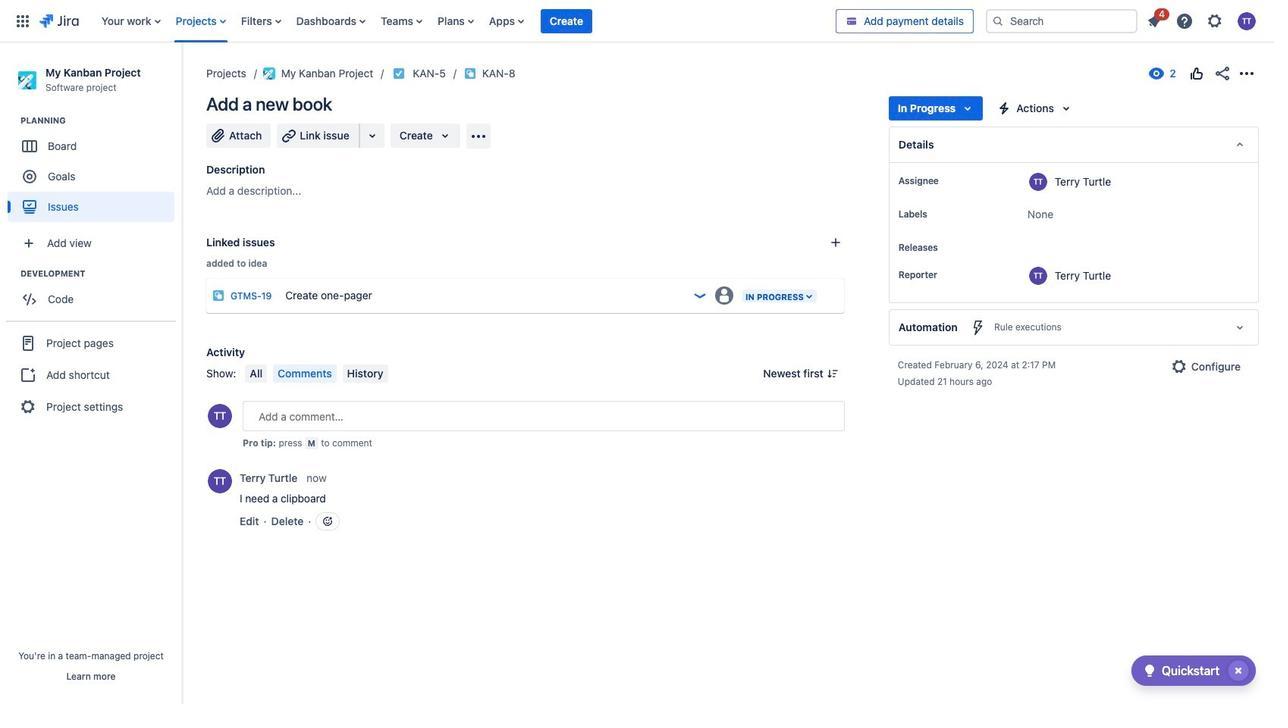 Task type: describe. For each thing, give the bounding box(es) containing it.
group for development image
[[8, 268, 181, 319]]

check image
[[1141, 662, 1159, 680]]

1 horizontal spatial list
[[1141, 6, 1265, 35]]

goal image
[[23, 170, 36, 184]]

notifications image
[[1145, 12, 1163, 30]]

heading for planning image
[[20, 115, 181, 127]]

assignee pin to top. only you can see pinned fields. image
[[942, 175, 954, 187]]

search image
[[992, 15, 1004, 27]]

Add a comment… field
[[243, 401, 845, 432]]

primary element
[[9, 0, 836, 42]]

link web pages and more image
[[363, 127, 381, 145]]

priority: low image
[[692, 288, 708, 303]]

labels pin to top. only you can see pinned fields. image
[[930, 209, 943, 221]]

sidebar element
[[0, 42, 182, 705]]

add app image
[[469, 127, 488, 145]]

automation element
[[889, 309, 1259, 346]]

your profile and settings image
[[1238, 12, 1256, 30]]

details element
[[889, 127, 1259, 163]]

0 horizontal spatial list item
[[541, 0, 592, 42]]

issue type: sub-task image
[[212, 290, 224, 302]]

task image
[[393, 68, 405, 80]]

appswitcher icon image
[[14, 12, 32, 30]]

dismiss quickstart image
[[1226, 659, 1251, 683]]

Search field
[[986, 9, 1138, 33]]

add reaction image
[[322, 516, 334, 528]]

my kanban project image
[[263, 68, 275, 80]]



Task type: locate. For each thing, give the bounding box(es) containing it.
1 vertical spatial heading
[[20, 268, 181, 280]]

actions image
[[1238, 64, 1256, 83]]

more information about terry turtle image
[[1029, 267, 1047, 285], [208, 469, 232, 494]]

None search field
[[986, 9, 1138, 33]]

jira image
[[39, 12, 79, 30], [39, 12, 79, 30]]

2 vertical spatial group
[[6, 321, 176, 429]]

reporter pin to top. only you can see pinned fields. image
[[940, 269, 952, 281]]

vote options: no one has voted for this issue yet. image
[[1188, 64, 1206, 83]]

heading for development image
[[20, 268, 181, 280]]

list item
[[541, 0, 592, 42], [1141, 6, 1170, 33]]

sidebar navigation image
[[165, 61, 199, 91]]

list
[[94, 0, 836, 42], [1141, 6, 1265, 35]]

0 horizontal spatial more information about terry turtle image
[[208, 469, 232, 494]]

heading
[[20, 115, 181, 127], [20, 268, 181, 280]]

1 vertical spatial group
[[8, 268, 181, 319]]

group
[[8, 115, 181, 227], [8, 268, 181, 319], [6, 321, 176, 429]]

0 vertical spatial heading
[[20, 115, 181, 127]]

0 vertical spatial more information about terry turtle image
[[1029, 267, 1047, 285]]

subtask image
[[464, 68, 476, 80]]

1 horizontal spatial list item
[[1141, 6, 1170, 33]]

1 horizontal spatial more information about terry turtle image
[[1029, 267, 1047, 285]]

menu bar
[[242, 365, 391, 383]]

settings image
[[1206, 12, 1224, 30]]

0 horizontal spatial list
[[94, 0, 836, 42]]

copy link to issue image
[[512, 67, 525, 79]]

list up vote options: no one has voted for this issue yet. icon
[[1141, 6, 1265, 35]]

1 heading from the top
[[20, 115, 181, 127]]

development image
[[2, 265, 20, 283]]

group for planning image
[[8, 115, 181, 227]]

0 vertical spatial group
[[8, 115, 181, 227]]

help image
[[1176, 12, 1194, 30]]

banner
[[0, 0, 1274, 42]]

link an issue image
[[830, 237, 842, 249]]

more information about terry turtle image
[[1029, 173, 1047, 191]]

1 vertical spatial more information about terry turtle image
[[208, 469, 232, 494]]

list up subtask icon
[[94, 0, 836, 42]]

2 heading from the top
[[20, 268, 181, 280]]

planning image
[[2, 112, 20, 130]]



Task type: vqa. For each thing, say whether or not it's contained in the screenshot.
Name field
no



